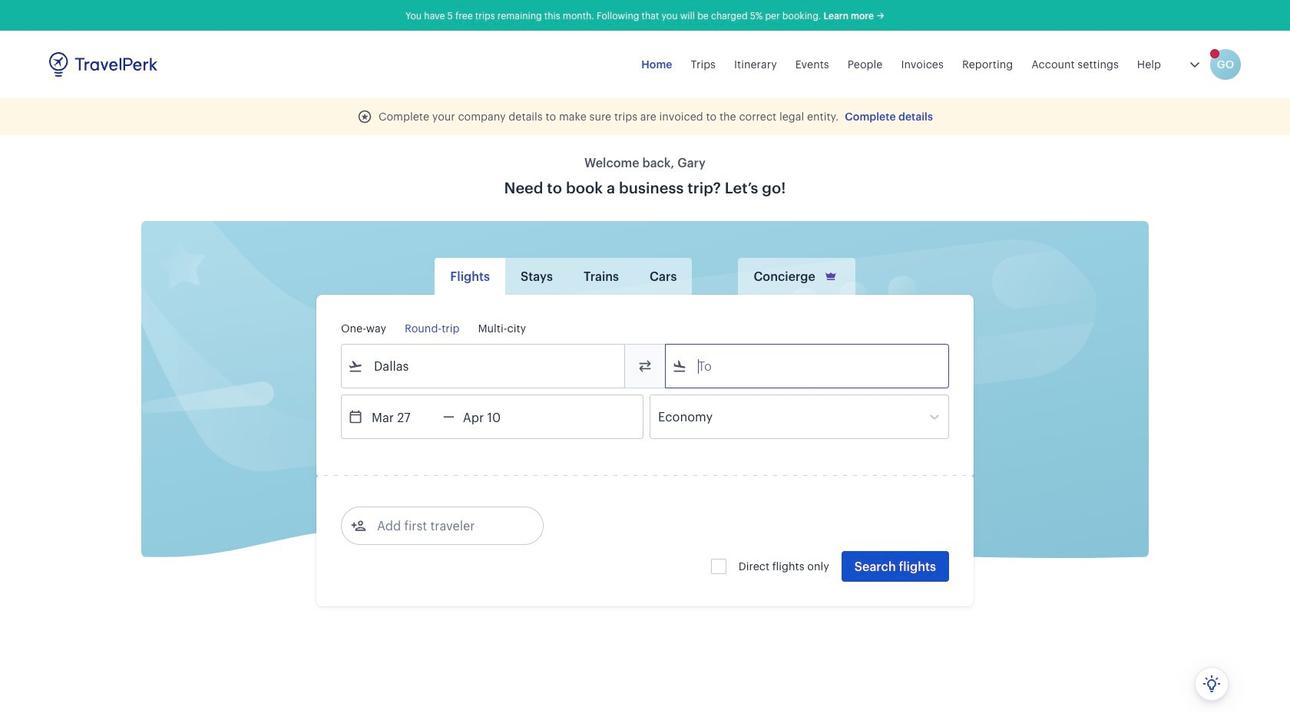 Task type: describe. For each thing, give the bounding box(es) containing it.
From search field
[[363, 354, 605, 379]]

Add first traveler search field
[[367, 514, 526, 539]]

To search field
[[688, 354, 929, 379]]

Return text field
[[455, 396, 535, 439]]

Depart text field
[[363, 396, 443, 439]]



